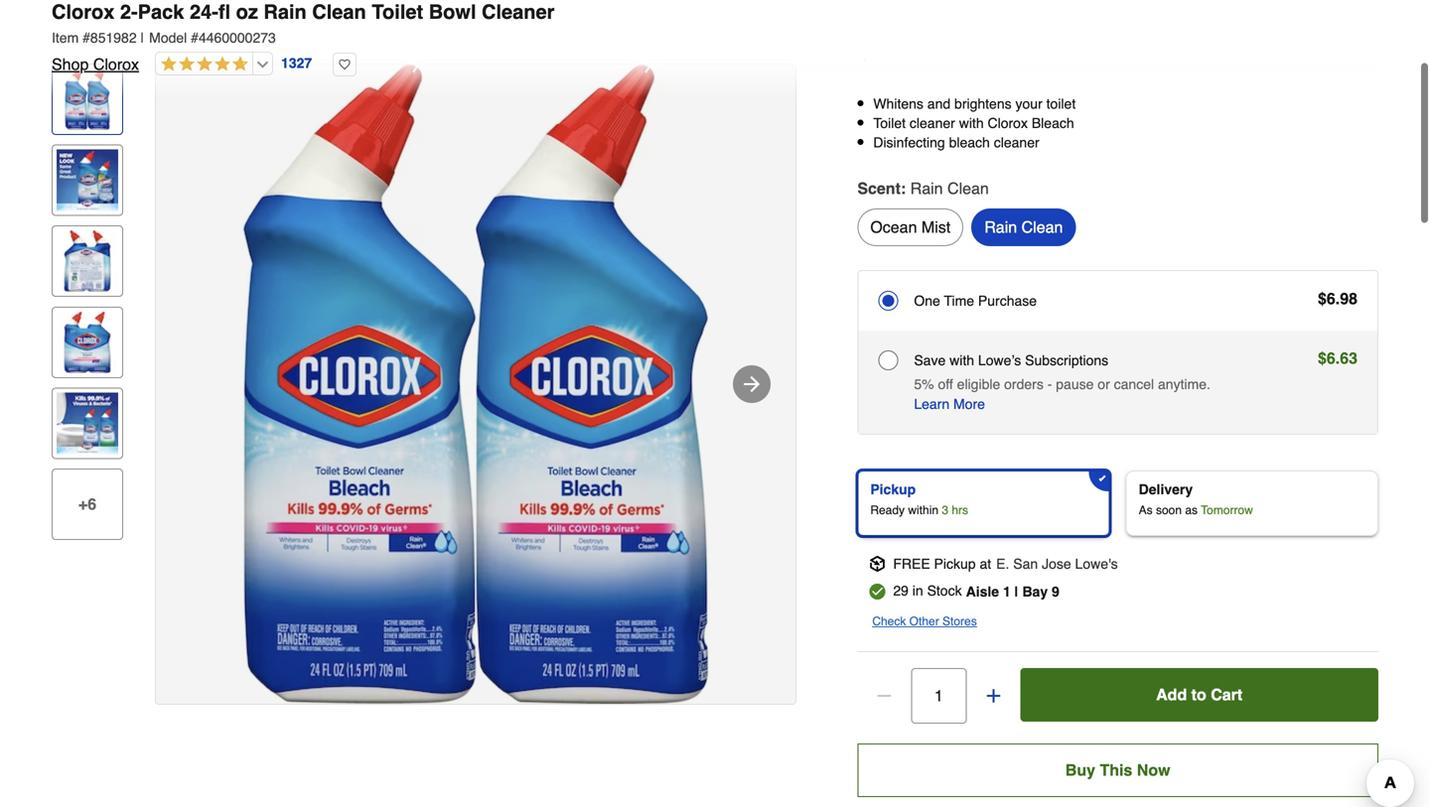 Task type: vqa. For each thing, say whether or not it's contained in the screenshot.
tomorrow
yes



Task type: describe. For each thing, give the bounding box(es) containing it.
learn
[[914, 396, 950, 412]]

rain inside clorox 2-pack 24-fl oz rain clean toilet bowl cleaner item # 851982 | model # 4460000273
[[264, 0, 307, 23]]

free
[[893, 556, 930, 572]]

clorox  #4460000273 - thumbnail3 image
[[57, 231, 118, 292]]

plus image
[[984, 686, 1004, 706]]

delivery
[[1139, 482, 1193, 497]]

2 horizontal spatial rain
[[985, 218, 1017, 236]]

1 vertical spatial with
[[950, 352, 974, 368]]

4460000273
[[199, 30, 276, 46]]

clorox  #4460000273 - thumbnail4 image
[[57, 312, 118, 373]]

other
[[910, 615, 939, 629]]

5% off eligible orders - pause or cancel anytime. learn more
[[914, 376, 1211, 412]]

learn more link
[[914, 394, 985, 414]]

or
[[1098, 376, 1110, 392]]

-
[[1048, 376, 1052, 392]]

6 for one time purchase
[[1327, 289, 1336, 308]]

check
[[872, 615, 906, 629]]

2 vertical spatial clean
[[1022, 218, 1063, 236]]

model
[[149, 30, 187, 46]]

bleach
[[949, 135, 990, 151]]

check other stores
[[872, 615, 977, 629]]

as
[[1139, 503, 1153, 517]]

save with lowe's subscriptions
[[914, 352, 1109, 368]]

0 vertical spatial $
[[858, 33, 873, 65]]

orders
[[1004, 376, 1044, 392]]

with inside whitens and brightens your toilet toilet cleaner with clorox bleach disinfecting bleach cleaner
[[959, 115, 984, 131]]

to
[[1192, 686, 1207, 704]]

shop clorox
[[52, 55, 139, 74]]

clorox  #4460000273 image
[[156, 65, 796, 704]]

tomorrow
[[1201, 503, 1253, 517]]

2-
[[120, 0, 138, 23]]

ready
[[870, 503, 905, 517]]

0 vertical spatial 6
[[873, 33, 889, 65]]

. for 5% off eligible orders - pause or cancel anytime.
[[1336, 349, 1340, 367]]

your
[[1016, 96, 1043, 112]]

3
[[942, 503, 949, 517]]

item number 8 5 1 9 8 2 and model number 4 4 6 0 0 0 0 2 7 3 element
[[52, 28, 1379, 48]]

cart
[[1211, 686, 1243, 704]]

cleaner
[[482, 0, 555, 23]]

fl
[[218, 0, 231, 23]]

jose
[[1042, 556, 1071, 572]]

heart outline image
[[333, 53, 357, 76]]

ocean
[[870, 218, 917, 236]]

1 horizontal spatial cleaner
[[994, 135, 1040, 151]]

1327
[[281, 55, 312, 71]]

0 vertical spatial $ 6 . 98
[[858, 33, 927, 65]]

5%
[[914, 376, 934, 392]]

1 vertical spatial clorox
[[93, 55, 139, 74]]

brightens
[[955, 96, 1012, 112]]

free pickup at e. san jose lowe's
[[893, 556, 1118, 572]]

whitens
[[873, 96, 924, 112]]

lowe's
[[1075, 556, 1118, 572]]

add
[[1156, 686, 1187, 704]]

1 # from the left
[[83, 30, 90, 46]]

oz
[[236, 0, 258, 23]]

$ 6 . 63
[[1318, 349, 1358, 367]]

toilet
[[1047, 96, 1076, 112]]

purchase
[[978, 293, 1037, 309]]

e.
[[996, 556, 1010, 572]]

1 horizontal spatial $ 6 . 98
[[1318, 289, 1358, 308]]

pack
[[138, 0, 184, 23]]

0 vertical spatial 98
[[896, 33, 927, 65]]

29 in stock aisle 1 | bay 9
[[893, 583, 1060, 600]]

disinfecting
[[873, 135, 945, 151]]

delivery as soon as tomorrow
[[1139, 482, 1253, 517]]

9
[[1052, 584, 1060, 600]]

one
[[914, 293, 940, 309]]

| inside clorox 2-pack 24-fl oz rain clean toilet bowl cleaner item # 851982 | model # 4460000273
[[141, 30, 144, 46]]

| inside 29 in stock aisle 1 | bay 9
[[1015, 584, 1019, 600]]

24-
[[190, 0, 218, 23]]

1 horizontal spatial pickup
[[934, 556, 976, 572]]

scent : rain clean
[[858, 179, 989, 197]]

clorox 2-pack 24-fl oz rain clean toilet bowl cleaner item # 851982 | model # 4460000273
[[52, 0, 555, 46]]

bay
[[1023, 584, 1048, 600]]

more
[[954, 396, 985, 412]]

clorox  #4460000273 - thumbnail2 image
[[57, 150, 118, 211]]

4.7 stars image
[[156, 56, 248, 74]]

bleach
[[1032, 115, 1074, 131]]

shop
[[52, 55, 89, 74]]

$ for one time purchase
[[1318, 289, 1327, 308]]



Task type: locate. For each thing, give the bounding box(es) containing it.
off
[[938, 376, 953, 392]]

toilet left bowl
[[372, 0, 423, 23]]

cleaner
[[910, 115, 955, 131], [994, 135, 1040, 151]]

clean down bleach
[[948, 179, 989, 197]]

check other stores button
[[872, 612, 977, 632]]

0 vertical spatial clorox
[[52, 0, 115, 23]]

with
[[959, 115, 984, 131], [950, 352, 974, 368]]

toilet
[[372, 0, 423, 23], [873, 115, 906, 131]]

buy this now button
[[858, 744, 1379, 797]]

hrs
[[952, 503, 969, 517]]

0 horizontal spatial cleaner
[[910, 115, 955, 131]]

as
[[1185, 503, 1198, 517]]

within
[[908, 503, 939, 517]]

arrow right image
[[740, 373, 764, 396]]

1 vertical spatial cleaner
[[994, 135, 1040, 151]]

soon
[[1156, 503, 1182, 517]]

pickup ready within 3 hrs
[[870, 482, 969, 517]]

toilet inside clorox 2-pack 24-fl oz rain clean toilet bowl cleaner item # 851982 | model # 4460000273
[[372, 0, 423, 23]]

98 up whitens
[[896, 33, 927, 65]]

0 vertical spatial toilet
[[372, 0, 423, 23]]

1 horizontal spatial toilet
[[873, 115, 906, 131]]

29
[[893, 583, 909, 599]]

lowe's
[[978, 352, 1021, 368]]

0 horizontal spatial |
[[141, 30, 144, 46]]

6 for 5% off eligible orders - pause or cancel anytime.
[[1327, 349, 1336, 367]]

option group containing pickup
[[850, 463, 1387, 544]]

1 vertical spatial 6
[[1327, 289, 1336, 308]]

6 up $ 6 . 63
[[1327, 289, 1336, 308]]

clorox inside clorox 2-pack 24-fl oz rain clean toilet bowl cleaner item # 851982 | model # 4460000273
[[52, 0, 115, 23]]

| left model
[[141, 30, 144, 46]]

clorox inside whitens and brightens your toilet toilet cleaner with clorox bleach disinfecting bleach cleaner
[[988, 115, 1028, 131]]

ocean mist
[[870, 218, 951, 236]]

1 horizontal spatial #
[[191, 30, 199, 46]]

:
[[901, 179, 906, 197]]

clorox up item
[[52, 0, 115, 23]]

eligible
[[957, 376, 1001, 392]]

0 vertical spatial rain
[[264, 0, 307, 23]]

save
[[914, 352, 946, 368]]

1 horizontal spatial 98
[[1340, 289, 1358, 308]]

clean
[[312, 0, 366, 23], [948, 179, 989, 197], [1022, 218, 1063, 236]]

clean up heart outline icon
[[312, 0, 366, 23]]

1 vertical spatial $ 6 . 98
[[1318, 289, 1358, 308]]

851982
[[90, 30, 137, 46]]

0 horizontal spatial 98
[[896, 33, 927, 65]]

0 horizontal spatial $ 6 . 98
[[858, 33, 927, 65]]

$
[[858, 33, 873, 65], [1318, 289, 1327, 308], [1318, 349, 1327, 367]]

check circle filled image
[[869, 584, 885, 600]]

1 vertical spatial 98
[[1340, 289, 1358, 308]]

0 horizontal spatial rain
[[264, 0, 307, 23]]

stock
[[927, 583, 962, 599]]

1 horizontal spatial rain
[[911, 179, 943, 197]]

0 horizontal spatial pickup
[[870, 482, 916, 497]]

2 vertical spatial rain
[[985, 218, 1017, 236]]

2 vertical spatial $
[[1318, 349, 1327, 367]]

this
[[1100, 761, 1133, 780]]

san
[[1013, 556, 1038, 572]]

# right model
[[191, 30, 199, 46]]

time
[[944, 293, 974, 309]]

+6 button
[[52, 469, 123, 540]]

98 up '63'
[[1340, 289, 1358, 308]]

6
[[873, 33, 889, 65], [1327, 289, 1336, 308], [1327, 349, 1336, 367]]

| right 1 in the bottom right of the page
[[1015, 584, 1019, 600]]

1 vertical spatial .
[[1336, 289, 1340, 308]]

2 horizontal spatial clean
[[1022, 218, 1063, 236]]

clean up purchase
[[1022, 218, 1063, 236]]

toilet inside whitens and brightens your toilet toilet cleaner with clorox bleach disinfecting bleach cleaner
[[873, 115, 906, 131]]

clorox
[[52, 0, 115, 23], [93, 55, 139, 74], [988, 115, 1028, 131]]

in
[[913, 583, 923, 599]]

2 vertical spatial 6
[[1327, 349, 1336, 367]]

2 vertical spatial .
[[1336, 349, 1340, 367]]

whitens and brightens your toilet toilet cleaner with clorox bleach disinfecting bleach cleaner
[[873, 96, 1076, 151]]

rain right : at the right top of page
[[911, 179, 943, 197]]

# right item
[[83, 30, 90, 46]]

1 horizontal spatial |
[[1015, 584, 1019, 600]]

pickup up ready at the right bottom of the page
[[870, 482, 916, 497]]

1 vertical spatial clean
[[948, 179, 989, 197]]

0 vertical spatial .
[[889, 33, 896, 65]]

add to cart button
[[1020, 668, 1379, 722]]

add to cart
[[1156, 686, 1243, 704]]

98
[[896, 33, 927, 65], [1340, 289, 1358, 308]]

subscriptions
[[1025, 352, 1109, 368]]

$ 6 . 98 up whitens
[[858, 33, 927, 65]]

toilet down whitens
[[873, 115, 906, 131]]

rain right mist
[[985, 218, 1017, 236]]

2 vertical spatial clorox
[[988, 115, 1028, 131]]

0 vertical spatial clean
[[312, 0, 366, 23]]

with up "off"
[[950, 352, 974, 368]]

aisle
[[966, 584, 999, 600]]

one time purchase
[[914, 293, 1037, 309]]

$ for 5% off eligible orders - pause or cancel anytime.
[[1318, 349, 1327, 367]]

0 vertical spatial with
[[959, 115, 984, 131]]

1 vertical spatial toilet
[[873, 115, 906, 131]]

Stepper number input field with increment and decrement buttons number field
[[911, 668, 967, 724]]

0 horizontal spatial clean
[[312, 0, 366, 23]]

mist
[[922, 218, 951, 236]]

0 vertical spatial pickup
[[870, 482, 916, 497]]

now
[[1137, 761, 1171, 780]]

rain right oz in the top left of the page
[[264, 0, 307, 23]]

1 vertical spatial $
[[1318, 289, 1327, 308]]

clorox  #4460000273 - thumbnail image
[[57, 69, 118, 130]]

clean inside clorox 2-pack 24-fl oz rain clean toilet bowl cleaner item # 851982 | model # 4460000273
[[312, 0, 366, 23]]

pickup up stock
[[934, 556, 976, 572]]

cleaner down and
[[910, 115, 955, 131]]

bowl
[[429, 0, 476, 23]]

at
[[980, 556, 991, 572]]

pause
[[1056, 376, 1094, 392]]

anytime.
[[1158, 376, 1211, 392]]

clorox  #4460000273 - thumbnail5 image
[[57, 393, 118, 454]]

rain clean
[[985, 218, 1063, 236]]

minus image
[[874, 686, 894, 706]]

. for one time purchase
[[1336, 289, 1340, 308]]

None radio
[[878, 350, 898, 370]]

#
[[83, 30, 90, 46], [191, 30, 199, 46]]

2 # from the left
[[191, 30, 199, 46]]

buy this now
[[1066, 761, 1171, 780]]

$ 6 . 98 up $ 6 . 63
[[1318, 289, 1358, 308]]

63
[[1340, 349, 1358, 367]]

item
[[52, 30, 79, 46]]

1 vertical spatial pickup
[[934, 556, 976, 572]]

clorox down "851982"
[[93, 55, 139, 74]]

stores
[[943, 615, 977, 629]]

0 horizontal spatial toilet
[[372, 0, 423, 23]]

1 vertical spatial rain
[[911, 179, 943, 197]]

cancel
[[1114, 376, 1154, 392]]

6 up whitens
[[873, 33, 889, 65]]

clorox down your
[[988, 115, 1028, 131]]

1 horizontal spatial clean
[[948, 179, 989, 197]]

buy
[[1066, 761, 1096, 780]]

pickup image
[[869, 556, 885, 572]]

cleaner down your
[[994, 135, 1040, 151]]

0 vertical spatial cleaner
[[910, 115, 955, 131]]

0 vertical spatial |
[[141, 30, 144, 46]]

and
[[928, 96, 951, 112]]

1
[[1003, 584, 1011, 600]]

scent
[[858, 179, 901, 197]]

pickup
[[870, 482, 916, 497], [934, 556, 976, 572]]

+6
[[78, 495, 96, 514]]

pickup inside pickup ready within 3 hrs
[[870, 482, 916, 497]]

$ 6 . 98
[[858, 33, 927, 65], [1318, 289, 1358, 308]]

0 horizontal spatial #
[[83, 30, 90, 46]]

with up bleach
[[959, 115, 984, 131]]

.
[[889, 33, 896, 65], [1336, 289, 1340, 308], [1336, 349, 1340, 367]]

6 left '63'
[[1327, 349, 1336, 367]]

1 vertical spatial |
[[1015, 584, 1019, 600]]

option group
[[850, 463, 1387, 544]]



